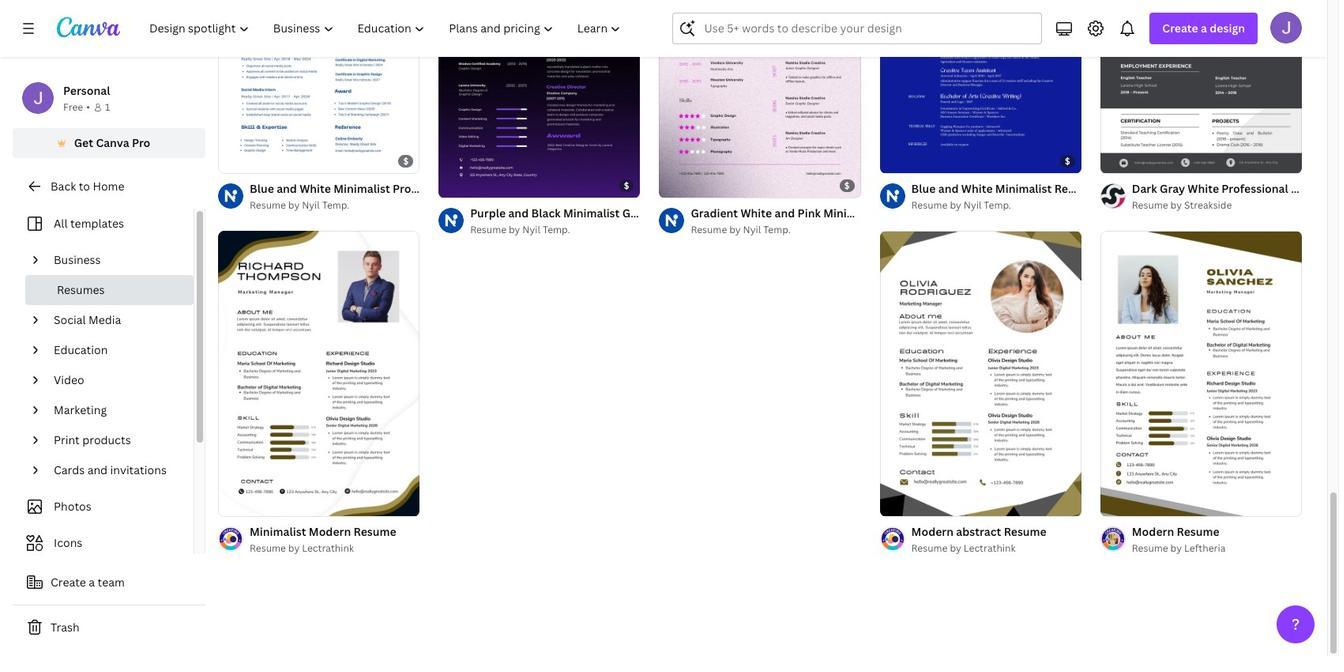 Task type: describe. For each thing, give the bounding box(es) containing it.
modern resume resume by leftheria
[[1132, 524, 1226, 555]]

all templates link
[[22, 209, 184, 239]]

by inside minimalist modern resume resume by lectrathink
[[288, 542, 300, 555]]

media
[[89, 312, 121, 327]]

photos
[[54, 499, 91, 514]]

$ for professional
[[403, 155, 409, 167]]

resumes
[[57, 282, 105, 297]]

business link
[[47, 245, 184, 275]]

by inside modern resume resume by leftheria
[[1171, 542, 1182, 555]]

jacob simon image
[[1271, 12, 1303, 43]]

minimalist inside gradient white and pink minimalist resume resume by nyil temp.
[[824, 206, 880, 221]]

modern for modern resume
[[1132, 524, 1175, 539]]

back to home link
[[13, 171, 205, 202]]

minimalist modern resume link
[[250, 523, 396, 541]]

minimalist for professional
[[334, 181, 390, 196]]

blue and white minimalist resume image
[[880, 0, 1082, 173]]

by inside blue and white minimalist professional resume resume by nyil temp.
[[288, 199, 300, 212]]

marketing link
[[47, 395, 184, 425]]

nyil for purple and black minimalist gradient resume
[[523, 223, 541, 236]]

by inside gradient white and pink minimalist resume resume by nyil temp.
[[730, 223, 741, 236]]

abstract
[[957, 524, 1002, 539]]

dark gray white professional teacher collage resume image
[[1101, 0, 1303, 173]]

and for blue and white minimalist resume
[[939, 181, 959, 196]]

professional inside dark gray white professional teacher c resume by streakside
[[1222, 181, 1289, 196]]

and inside gradient white and pink minimalist resume resume by nyil temp.
[[775, 206, 795, 221]]

white for dark gray white professional teacher c
[[1188, 181, 1220, 196]]

print
[[54, 432, 80, 447]]

trash link
[[13, 612, 205, 643]]

blue and white minimalist professional resume image
[[218, 0, 420, 173]]

create a design button
[[1150, 13, 1258, 44]]

to
[[79, 179, 90, 194]]

resume by nyil temp. link for gradient
[[470, 222, 641, 238]]

create a team
[[51, 575, 125, 590]]

social media
[[54, 312, 121, 327]]

$ for minimalist
[[845, 179, 850, 191]]

by inside dark gray white professional teacher c resume by streakside
[[1171, 199, 1182, 212]]

by inside modern abstract resume resume by lectrathink
[[950, 542, 962, 555]]

blue and white minimalist resume resume by nyil temp.
[[912, 181, 1098, 212]]

black
[[532, 206, 561, 221]]

gradient white and pink minimalist resume resume by nyil temp.
[[691, 206, 926, 236]]

nyil inside "blue and white minimalist resume resume by nyil temp."
[[964, 199, 982, 212]]

and for purple and black minimalist gradient resume
[[509, 206, 529, 221]]

free
[[63, 100, 83, 114]]

a for team
[[89, 575, 95, 590]]

leftheria
[[1185, 542, 1226, 555]]

and inside cards and invitations link
[[87, 462, 108, 477]]

modern inside minimalist modern resume resume by lectrathink
[[309, 524, 351, 539]]

dark gray white professional teacher c link
[[1132, 181, 1340, 198]]

blue and white minimalist resume link
[[912, 181, 1098, 198]]

resume inside dark gray white professional teacher c resume by streakside
[[1132, 199, 1169, 212]]

gray
[[1160, 181, 1186, 196]]

modern abstract resume image
[[880, 231, 1082, 516]]

Search search field
[[705, 13, 1033, 43]]

purple and black minimalist gradient resume resume by nyil temp.
[[470, 206, 715, 236]]

purple and black minimalist gradient resume link
[[470, 205, 715, 222]]

create for create a team
[[51, 575, 86, 590]]

temp. for gradient white and pink minimalist resume
[[764, 223, 791, 236]]

video
[[54, 372, 84, 387]]

nyil for blue and white minimalist professional resume
[[302, 199, 320, 212]]

home
[[93, 179, 124, 194]]

blue and white minimalist professional resume resume by nyil temp.
[[250, 181, 505, 212]]

resume by streakside link
[[1132, 198, 1303, 214]]

temp. for blue and white minimalist professional resume
[[322, 199, 350, 212]]

pro
[[132, 135, 150, 150]]

a for design
[[1201, 21, 1208, 36]]

temp. for purple and black minimalist gradient resume
[[543, 223, 570, 236]]

resume by nyil temp. link for resume
[[912, 198, 1082, 214]]



Task type: locate. For each thing, give the bounding box(es) containing it.
resume by nyil temp. link for professional
[[250, 198, 420, 214]]

blue and white minimalist professional resume link
[[250, 180, 505, 198]]

create inside button
[[51, 575, 86, 590]]

modern
[[309, 524, 351, 539], [912, 524, 954, 539], [1132, 524, 1175, 539]]

professional
[[393, 181, 460, 196], [1222, 181, 1289, 196]]

0 horizontal spatial lectrathink
[[302, 542, 354, 555]]

dark
[[1132, 181, 1158, 196]]

create
[[1163, 21, 1199, 36], [51, 575, 86, 590]]

a left design
[[1201, 21, 1208, 36]]

trash
[[51, 620, 80, 635]]

and inside blue and white minimalist professional resume resume by nyil temp.
[[277, 181, 297, 196]]

and
[[277, 181, 297, 196], [939, 181, 959, 196], [509, 206, 529, 221], [775, 206, 795, 221], [87, 462, 108, 477]]

white inside dark gray white professional teacher c resume by streakside
[[1188, 181, 1220, 196]]

canva
[[96, 135, 129, 150]]

minimalist inside "blue and white minimalist resume resume by nyil temp."
[[996, 181, 1052, 196]]

minimalist inside purple and black minimalist gradient resume resume by nyil temp.
[[563, 206, 620, 221]]

purple
[[470, 206, 506, 221]]

and for blue and white minimalist professional resume
[[277, 181, 297, 196]]

and inside purple and black minimalist gradient resume resume by nyil temp.
[[509, 206, 529, 221]]

1 horizontal spatial resume by lectrathink link
[[912, 541, 1047, 557]]

modern abstract resume link
[[912, 524, 1047, 541]]

create inside dropdown button
[[1163, 21, 1199, 36]]

1 modern from the left
[[309, 524, 351, 539]]

nyil down black
[[523, 223, 541, 236]]

design
[[1210, 21, 1246, 36]]

white
[[300, 181, 331, 196], [962, 181, 993, 196], [1188, 181, 1220, 196], [741, 206, 772, 221]]

0 vertical spatial create
[[1163, 21, 1199, 36]]

education
[[54, 342, 108, 357]]

0 horizontal spatial gradient
[[623, 206, 670, 221]]

$ for resume
[[1065, 155, 1071, 167]]

$ up purple and black minimalist gradient resume link
[[624, 179, 629, 191]]

products
[[82, 432, 131, 447]]

2 horizontal spatial modern
[[1132, 524, 1175, 539]]

0 horizontal spatial blue
[[250, 181, 274, 196]]

white for blue and white minimalist resume
[[962, 181, 993, 196]]

icons link
[[22, 528, 184, 558]]

get canva pro
[[74, 135, 150, 150]]

temp. down gradient white and pink minimalist resume link
[[764, 223, 791, 236]]

c
[[1337, 181, 1340, 196]]

create left design
[[1163, 21, 1199, 36]]

print products link
[[47, 425, 184, 455]]

lectrathink inside modern abstract resume resume by lectrathink
[[964, 542, 1016, 555]]

resume
[[462, 181, 505, 196], [1055, 181, 1098, 196], [250, 199, 286, 212], [912, 199, 948, 212], [1132, 199, 1169, 212], [672, 206, 715, 221], [883, 206, 926, 221], [470, 223, 507, 236], [691, 223, 727, 236], [354, 524, 396, 539], [1004, 524, 1047, 539], [1177, 524, 1220, 539], [250, 542, 286, 555], [912, 542, 948, 555], [1132, 542, 1169, 555]]

resume by leftheria link
[[1132, 541, 1226, 557]]

modern abstract resume resume by lectrathink
[[912, 524, 1047, 555]]

gradient
[[623, 206, 670, 221], [691, 206, 738, 221]]

minimalist inside minimalist modern resume resume by lectrathink
[[250, 524, 306, 539]]

resume by lectrathink link for abstract
[[912, 541, 1047, 557]]

•
[[86, 100, 90, 114]]

teacher
[[1292, 181, 1334, 196]]

and inside "blue and white minimalist resume resume by nyil temp."
[[939, 181, 959, 196]]

0 horizontal spatial create
[[51, 575, 86, 590]]

lectrathink down the modern abstract resume link
[[964, 542, 1016, 555]]

lectrathink for abstract
[[964, 542, 1016, 555]]

social
[[54, 312, 86, 327]]

resume by nyil temp. link for minimalist
[[691, 222, 861, 238]]

cards
[[54, 462, 85, 477]]

photos link
[[22, 492, 184, 522]]

minimalist
[[334, 181, 390, 196], [996, 181, 1052, 196], [563, 206, 620, 221], [824, 206, 880, 221], [250, 524, 306, 539]]

0 horizontal spatial resume by lectrathink link
[[250, 541, 396, 557]]

1 horizontal spatial lectrathink
[[964, 542, 1016, 555]]

gradient inside gradient white and pink minimalist resume resume by nyil temp.
[[691, 206, 738, 221]]

temp. inside "blue and white minimalist resume resume by nyil temp."
[[984, 199, 1012, 212]]

modern resume image
[[1101, 231, 1303, 516]]

minimalist modern resume resume by lectrathink
[[250, 524, 396, 555]]

by inside "blue and white minimalist resume resume by nyil temp."
[[950, 199, 962, 212]]

by inside purple and black minimalist gradient resume resume by nyil temp.
[[509, 223, 520, 236]]

None search field
[[673, 13, 1043, 44]]

video link
[[47, 365, 184, 395]]

resume by nyil temp. link
[[250, 198, 420, 214], [912, 198, 1082, 214], [470, 222, 641, 238], [691, 222, 861, 238]]

gradient white and pink minimalist resume image
[[659, 0, 861, 198]]

nyil
[[302, 199, 320, 212], [964, 199, 982, 212], [523, 223, 541, 236], [743, 223, 761, 236]]

cards and invitations link
[[47, 455, 184, 485]]

$
[[403, 155, 409, 167], [1065, 155, 1071, 167], [624, 179, 629, 191], [845, 179, 850, 191]]

free •
[[63, 100, 90, 114]]

white for blue and white minimalist professional resume
[[300, 181, 331, 196]]

get
[[74, 135, 93, 150]]

modern for modern abstract resume
[[912, 524, 954, 539]]

top level navigation element
[[139, 13, 635, 44]]

0 horizontal spatial a
[[89, 575, 95, 590]]

1 blue from the left
[[250, 181, 274, 196]]

marketing
[[54, 402, 107, 417]]

2 professional from the left
[[1222, 181, 1289, 196]]

nyil inside blue and white minimalist professional resume resume by nyil temp.
[[302, 199, 320, 212]]

lectrathink
[[302, 542, 354, 555], [964, 542, 1016, 555]]

gradient inside purple and black minimalist gradient resume resume by nyil temp.
[[623, 206, 670, 221]]

resume by lectrathink link for modern
[[250, 541, 396, 557]]

create for create a design
[[1163, 21, 1199, 36]]

$ up the blue and white minimalist professional resume "link"
[[403, 155, 409, 167]]

lectrathink inside minimalist modern resume resume by lectrathink
[[302, 542, 354, 555]]

nyil down the blue and white minimalist professional resume "link"
[[302, 199, 320, 212]]

create down icons
[[51, 575, 86, 590]]

by
[[288, 199, 300, 212], [950, 199, 962, 212], [1171, 199, 1182, 212], [509, 223, 520, 236], [730, 223, 741, 236], [288, 542, 300, 555], [950, 542, 962, 555], [1171, 542, 1182, 555]]

gradient white and pink minimalist resume link
[[691, 205, 926, 222]]

1 lectrathink from the left
[[302, 542, 354, 555]]

all templates
[[54, 216, 124, 231]]

nyil down blue and white minimalist resume 'link'
[[964, 199, 982, 212]]

2 blue from the left
[[912, 181, 936, 196]]

3 modern from the left
[[1132, 524, 1175, 539]]

all
[[54, 216, 68, 231]]

2 gradient from the left
[[691, 206, 738, 221]]

create a design
[[1163, 21, 1246, 36]]

streakside
[[1185, 199, 1233, 212]]

modern inside modern resume resume by leftheria
[[1132, 524, 1175, 539]]

2 resume by lectrathink link from the left
[[912, 541, 1047, 557]]

1 horizontal spatial professional
[[1222, 181, 1289, 196]]

create a team button
[[13, 567, 205, 598]]

nyil inside gradient white and pink minimalist resume resume by nyil temp.
[[743, 223, 761, 236]]

$ up blue and white minimalist resume 'link'
[[1065, 155, 1071, 167]]

$ up gradient white and pink minimalist resume link
[[845, 179, 850, 191]]

modern resume link
[[1132, 524, 1226, 541]]

0 horizontal spatial professional
[[393, 181, 460, 196]]

invitations
[[110, 462, 167, 477]]

minimalist inside blue and white minimalist professional resume resume by nyil temp.
[[334, 181, 390, 196]]

2 lectrathink from the left
[[964, 542, 1016, 555]]

temp.
[[322, 199, 350, 212], [984, 199, 1012, 212], [543, 223, 570, 236], [764, 223, 791, 236]]

pink
[[798, 206, 821, 221]]

resume by lectrathink link
[[250, 541, 396, 557], [912, 541, 1047, 557]]

0 vertical spatial a
[[1201, 21, 1208, 36]]

nyil down gradient white and pink minimalist resume link
[[743, 223, 761, 236]]

modern inside modern abstract resume resume by lectrathink
[[912, 524, 954, 539]]

back to home
[[51, 179, 124, 194]]

a inside button
[[89, 575, 95, 590]]

education link
[[47, 335, 184, 365]]

icons
[[54, 535, 82, 550]]

nyil inside purple and black minimalist gradient resume resume by nyil temp.
[[523, 223, 541, 236]]

0 horizontal spatial modern
[[309, 524, 351, 539]]

1 gradient from the left
[[623, 206, 670, 221]]

blue
[[250, 181, 274, 196], [912, 181, 936, 196]]

temp. down blue and white minimalist resume 'link'
[[984, 199, 1012, 212]]

white inside gradient white and pink minimalist resume resume by nyil temp.
[[741, 206, 772, 221]]

personal
[[63, 83, 110, 98]]

blue inside "blue and white minimalist resume resume by nyil temp."
[[912, 181, 936, 196]]

$ for gradient
[[624, 179, 629, 191]]

dark gray white professional teacher c resume by streakside
[[1132, 181, 1340, 212]]

professional inside blue and white minimalist professional resume resume by nyil temp.
[[393, 181, 460, 196]]

minimalist modern resume image
[[218, 231, 420, 516]]

business
[[54, 252, 101, 267]]

white inside blue and white minimalist professional resume resume by nyil temp.
[[300, 181, 331, 196]]

social media link
[[47, 305, 184, 335]]

blue for blue and white minimalist resume
[[912, 181, 936, 196]]

1 horizontal spatial create
[[1163, 21, 1199, 36]]

a left team on the bottom
[[89, 575, 95, 590]]

temp. inside purple and black minimalist gradient resume resume by nyil temp.
[[543, 223, 570, 236]]

minimalist for resume
[[996, 181, 1052, 196]]

templates
[[70, 216, 124, 231]]

back
[[51, 179, 76, 194]]

1 vertical spatial a
[[89, 575, 95, 590]]

cards and invitations
[[54, 462, 167, 477]]

minimalist for gradient
[[563, 206, 620, 221]]

team
[[98, 575, 125, 590]]

1 horizontal spatial modern
[[912, 524, 954, 539]]

print products
[[54, 432, 131, 447]]

a
[[1201, 21, 1208, 36], [89, 575, 95, 590]]

lectrathink down minimalist modern resume link at the bottom left of the page
[[302, 542, 354, 555]]

1 horizontal spatial gradient
[[691, 206, 738, 221]]

1
[[105, 100, 110, 114]]

temp. inside blue and white minimalist professional resume resume by nyil temp.
[[322, 199, 350, 212]]

1 horizontal spatial blue
[[912, 181, 936, 196]]

blue inside blue and white minimalist professional resume resume by nyil temp.
[[250, 181, 274, 196]]

purple and black minimalist gradient resume image
[[439, 0, 641, 198]]

white inside "blue and white minimalist resume resume by nyil temp."
[[962, 181, 993, 196]]

1 resume by lectrathink link from the left
[[250, 541, 396, 557]]

nyil for gradient white and pink minimalist resume
[[743, 223, 761, 236]]

blue for blue and white minimalist professional resume
[[250, 181, 274, 196]]

temp. inside gradient white and pink minimalist resume resume by nyil temp.
[[764, 223, 791, 236]]

1 vertical spatial create
[[51, 575, 86, 590]]

temp. down black
[[543, 223, 570, 236]]

lectrathink for modern
[[302, 542, 354, 555]]

temp. down the blue and white minimalist professional resume "link"
[[322, 199, 350, 212]]

2 modern from the left
[[912, 524, 954, 539]]

get canva pro button
[[13, 128, 205, 158]]

a inside dropdown button
[[1201, 21, 1208, 36]]

1 professional from the left
[[393, 181, 460, 196]]

1 horizontal spatial a
[[1201, 21, 1208, 36]]



Task type: vqa. For each thing, say whether or not it's contained in the screenshot.
to
yes



